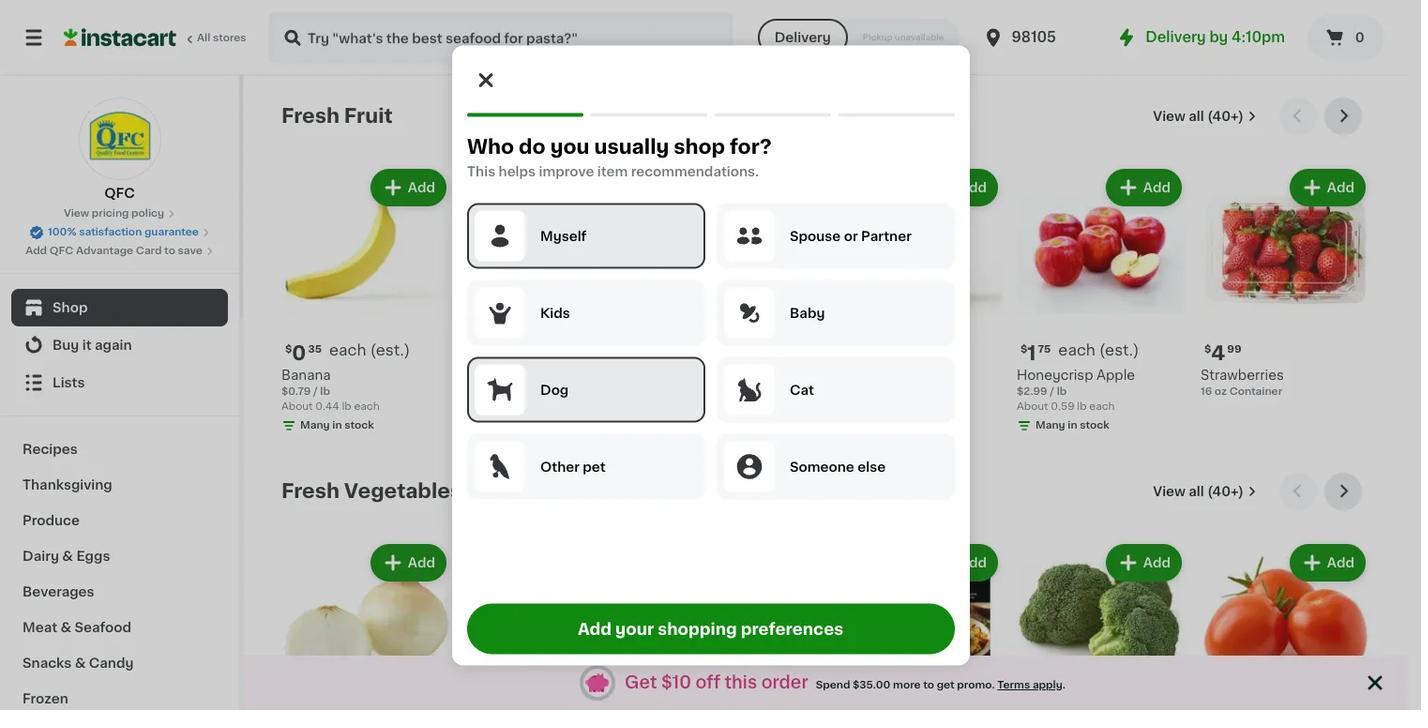Task type: vqa. For each thing, say whether or not it's contained in the screenshot.
Organic
yes



Task type: locate. For each thing, give the bounding box(es) containing it.
(est.) inside $0.35 each (estimated) element
[[370, 342, 410, 357]]

1 all from the top
[[1189, 110, 1204, 123]]

stock down banana $0.79 / lb about 0.44 lb each
[[345, 420, 374, 431]]

0 inside 0 button
[[1355, 31, 1364, 44]]

$ inside "$ 0 79"
[[837, 344, 844, 355]]

view all (40+) button for fresh fruit
[[1146, 98, 1264, 135]]

add
[[408, 181, 435, 194], [592, 181, 619, 194], [959, 181, 987, 194], [1143, 181, 1171, 194], [1327, 181, 1355, 194], [25, 246, 47, 256], [408, 556, 435, 569], [959, 556, 987, 569], [1143, 556, 1171, 569], [1327, 556, 1355, 569], [578, 621, 612, 636]]

fresh down 0.44
[[281, 481, 340, 501]]

$ left 89
[[469, 344, 476, 355]]

0 vertical spatial fresh
[[281, 106, 340, 126]]

off
[[695, 674, 721, 691]]

stock inside organic banana many in stock
[[712, 390, 742, 401]]

0 horizontal spatial each (est.)
[[329, 342, 410, 357]]

100% satisfaction guarantee
[[48, 227, 199, 237]]

produce link
[[11, 503, 228, 538]]

lb up 0.59
[[1057, 386, 1067, 397]]

2 view all (40+) button from the top
[[1146, 473, 1264, 510]]

usually
[[594, 136, 669, 156]]

$ 1 75
[[1021, 343, 1051, 363]]

$35.00
[[853, 680, 891, 690]]

$ for $ 1 75
[[1021, 344, 1027, 355]]

98105 button
[[982, 11, 1094, 64]]

item carousel region
[[281, 98, 1370, 458], [281, 473, 1370, 710]]

(40+) for fresh fruit
[[1207, 110, 1244, 123]]

0 horizontal spatial /
[[313, 386, 318, 397]]

2 about from the left
[[1017, 401, 1048, 412]]

$ for $ 0 79
[[837, 344, 844, 355]]

16
[[1201, 386, 1212, 397]]

fresh vegetables
[[281, 481, 462, 501]]

$ up organic
[[653, 344, 660, 355]]

many down organic
[[668, 390, 698, 401]]

each (est.)
[[329, 342, 410, 357], [1058, 342, 1139, 357]]

product group
[[281, 165, 450, 437], [465, 165, 634, 407], [649, 165, 818, 407], [833, 165, 1002, 407], [1017, 165, 1186, 437], [1201, 165, 1370, 400], [281, 540, 450, 710], [833, 540, 1002, 710], [1017, 540, 1186, 710], [1201, 540, 1370, 710]]

stock down $0.99 per pound element
[[712, 390, 742, 401]]

/ down honeycrisp
[[1050, 386, 1054, 397]]

$2.99
[[1017, 386, 1047, 397]]

product group containing 4
[[1201, 165, 1370, 400]]

for?
[[729, 136, 771, 156]]

1 banana from the left
[[281, 369, 331, 382]]

to down guarantee
[[164, 246, 175, 256]]

1 99 from the left
[[676, 344, 690, 355]]

each (est.) inside the $1.75 each (estimated) element
[[1058, 342, 1139, 357]]

1 horizontal spatial about
[[1017, 401, 1048, 412]]

$ inside $ 4 99
[[1204, 344, 1211, 355]]

vegetables
[[344, 481, 462, 501]]

buy it again
[[53, 339, 132, 352]]

each down apple
[[1089, 401, 1115, 412]]

limes
[[833, 369, 873, 382]]

2 99 from the left
[[1227, 344, 1242, 355]]

1 for $ 1 89
[[476, 343, 485, 363]]

(est.) up apple
[[1099, 342, 1139, 357]]

1 $ from the left
[[285, 344, 292, 355]]

instacart logo image
[[64, 26, 176, 49]]

1 fresh from the top
[[281, 106, 340, 126]]

add button
[[372, 171, 445, 204], [556, 171, 628, 204], [924, 171, 996, 204], [1108, 171, 1180, 204], [1291, 171, 1364, 204], [372, 546, 445, 580], [924, 546, 996, 580], [1108, 546, 1180, 580], [1291, 546, 1364, 580]]

2 $ from the left
[[469, 344, 476, 355]]

1 vertical spatial qfc
[[50, 246, 73, 256]]

$ inside $ 1 89
[[469, 344, 476, 355]]

$ 0 79
[[837, 343, 873, 363]]

1 item carousel region from the top
[[281, 98, 1370, 458]]

2 view all (40+) from the top
[[1153, 485, 1244, 498]]

75
[[1038, 344, 1051, 355]]

&
[[62, 550, 73, 563], [60, 621, 71, 634], [75, 657, 86, 670]]

& for snacks
[[75, 657, 86, 670]]

lb
[[320, 386, 330, 397], [1057, 386, 1067, 397], [342, 401, 351, 412], [1077, 401, 1087, 412]]

0 for $ 0 35
[[292, 343, 306, 363]]

2 banana from the left
[[705, 369, 754, 382]]

None search field
[[268, 11, 733, 64]]

0 vertical spatial view
[[1153, 110, 1186, 123]]

banana down $0.99 per pound element
[[705, 369, 754, 382]]

snacks
[[23, 657, 72, 670]]

1 horizontal spatial delivery
[[1146, 30, 1206, 44]]

to left get
[[923, 680, 934, 690]]

1 horizontal spatial /
[[1050, 386, 1054, 397]]

1 horizontal spatial qfc
[[104, 187, 135, 200]]

delivery for delivery
[[774, 31, 831, 44]]

1 vertical spatial (40+)
[[1207, 485, 1244, 498]]

0 horizontal spatial delivery
[[774, 31, 831, 44]]

1 vertical spatial to
[[923, 680, 934, 690]]

service type group
[[758, 19, 959, 56]]

0 for $ 0 99
[[660, 343, 674, 363]]

99 inside $ 0 99
[[676, 344, 690, 355]]

(40+) for fresh vegetables
[[1207, 485, 1244, 498]]

0 horizontal spatial banana
[[281, 369, 331, 382]]

(est.) inside the $1.75 each (estimated) element
[[1099, 342, 1139, 357]]

1 horizontal spatial 1
[[1027, 343, 1036, 363]]

many in stock down 0.59
[[1036, 420, 1110, 431]]

spend
[[816, 680, 850, 690]]

do
[[518, 136, 545, 156]]

& for dairy
[[62, 550, 73, 563]]

lb right 0.44
[[342, 401, 351, 412]]

/ up 0.44
[[313, 386, 318, 397]]

each (est.) inside $0.35 each (estimated) element
[[329, 342, 410, 357]]

1
[[476, 343, 485, 363], [1027, 343, 1036, 363]]

& left the eggs
[[62, 550, 73, 563]]

each
[[329, 342, 366, 357], [1058, 342, 1095, 357], [354, 401, 379, 412], [1089, 401, 1115, 412]]

in down organic
[[700, 390, 710, 401]]

2 / from the left
[[1050, 386, 1054, 397]]

each (est.) right 35
[[329, 342, 410, 357]]

avocado
[[465, 369, 523, 382]]

6 $ from the left
[[1204, 344, 1211, 355]]

about down $2.99
[[1017, 401, 1048, 412]]

many in stock for 1
[[1036, 420, 1110, 431]]

each right 0.44
[[354, 401, 379, 412]]

4 $ from the left
[[837, 344, 844, 355]]

policy
[[131, 208, 164, 219]]

who
[[467, 136, 514, 156]]

1 each (est.) from the left
[[329, 342, 410, 357]]

banana up $0.79
[[281, 369, 331, 382]]

(est.) up banana $0.79 / lb about 0.44 lb each
[[370, 342, 410, 357]]

advantage
[[76, 246, 133, 256]]

1 horizontal spatial 99
[[1227, 344, 1242, 355]]

$ for $ 1 89
[[469, 344, 476, 355]]

(est.) for 0
[[370, 342, 410, 357]]

1 view all (40+) from the top
[[1153, 110, 1244, 123]]

99 inside $ 4 99
[[1227, 344, 1242, 355]]

about
[[281, 401, 313, 412], [1017, 401, 1048, 412]]

& left candy
[[75, 657, 86, 670]]

1 vertical spatial view all (40+) button
[[1146, 473, 1264, 510]]

delivery button
[[758, 19, 848, 56]]

view all (40+) for fresh vegetables
[[1153, 485, 1244, 498]]

0 vertical spatial (40+)
[[1207, 110, 1244, 123]]

1 horizontal spatial banana
[[705, 369, 754, 382]]

2 each (est.) from the left
[[1058, 342, 1139, 357]]

.
[[1063, 680, 1065, 690]]

/
[[313, 386, 318, 397], [1050, 386, 1054, 397]]

/lb
[[698, 342, 718, 357]]

honeycrisp apple $2.99 / lb about 0.59 lb each
[[1017, 369, 1135, 412]]

99
[[676, 344, 690, 355], [1227, 344, 1242, 355]]

& right meat
[[60, 621, 71, 634]]

0 horizontal spatial (est.)
[[370, 342, 410, 357]]

1 horizontal spatial each (est.)
[[1058, 342, 1139, 357]]

guarantee
[[144, 227, 199, 237]]

3 $ from the left
[[653, 344, 660, 355]]

1 vertical spatial fresh
[[281, 481, 340, 501]]

$ left 35
[[285, 344, 292, 355]]

0
[[1355, 31, 1364, 44], [292, 343, 306, 363], [660, 343, 674, 363], [844, 343, 858, 363]]

1 horizontal spatial many in stock
[[484, 390, 558, 401]]

fresh fruit
[[281, 106, 393, 126]]

meat & seafood link
[[11, 610, 228, 645]]

shopping
[[658, 621, 737, 636]]

1 view all (40+) button from the top
[[1146, 98, 1264, 135]]

5 $ from the left
[[1021, 344, 1027, 355]]

improve
[[538, 164, 594, 177]]

2 vertical spatial &
[[75, 657, 86, 670]]

2 (est.) from the left
[[1099, 342, 1139, 357]]

1 left 89
[[476, 343, 485, 363]]

banana
[[281, 369, 331, 382], [705, 369, 754, 382]]

stock
[[528, 390, 558, 401], [712, 390, 742, 401], [345, 420, 374, 431], [1080, 420, 1110, 431]]

2 all from the top
[[1189, 485, 1204, 498]]

preferences
[[741, 621, 843, 636]]

2 1 from the left
[[1027, 343, 1036, 363]]

1 vertical spatial view all (40+)
[[1153, 485, 1244, 498]]

meat
[[23, 621, 57, 634]]

99 left "/lb"
[[676, 344, 690, 355]]

strawberries
[[1201, 369, 1284, 382]]

0 horizontal spatial to
[[164, 246, 175, 256]]

0 vertical spatial &
[[62, 550, 73, 563]]

honeycrisp
[[1017, 369, 1093, 382]]

view all (40+)
[[1153, 110, 1244, 123], [1153, 485, 1244, 498]]

1 1 from the left
[[476, 343, 485, 363]]

delivery inside button
[[774, 31, 831, 44]]

qfc down '100%'
[[50, 246, 73, 256]]

0 horizontal spatial about
[[281, 401, 313, 412]]

$ left the 79
[[837, 344, 844, 355]]

$1.75 each (estimated) element
[[1017, 341, 1186, 366]]

2 fresh from the top
[[281, 481, 340, 501]]

0 vertical spatial view all (40+) button
[[1146, 98, 1264, 135]]

$ inside $ 0 99
[[653, 344, 660, 355]]

2 horizontal spatial many in stock
[[1036, 420, 1110, 431]]

many down 0.59
[[1036, 420, 1065, 431]]

each (est.) up apple
[[1058, 342, 1139, 357]]

0 inside $0.99 per pound element
[[660, 343, 674, 363]]

$0.79
[[281, 386, 311, 397]]

$ 0 35
[[285, 343, 322, 363]]

1 horizontal spatial to
[[923, 680, 934, 690]]

0 vertical spatial item carousel region
[[281, 98, 1370, 458]]

many in stock down avocado
[[484, 390, 558, 401]]

35
[[308, 344, 322, 355]]

99 for 4
[[1227, 344, 1242, 355]]

0 vertical spatial all
[[1189, 110, 1204, 123]]

1 (est.) from the left
[[370, 342, 410, 357]]

$ up 16
[[1204, 344, 1211, 355]]

banana inside banana $0.79 / lb about 0.44 lb each
[[281, 369, 331, 382]]

1 about from the left
[[281, 401, 313, 412]]

fresh left fruit
[[281, 106, 340, 126]]

1 horizontal spatial (est.)
[[1099, 342, 1139, 357]]

many in stock down 0.44
[[300, 420, 374, 431]]

0 inside $0.35 each (estimated) element
[[292, 343, 306, 363]]

1 / from the left
[[313, 386, 318, 397]]

2 (40+) from the top
[[1207, 485, 1244, 498]]

more
[[893, 680, 921, 690]]

about down $0.79
[[281, 401, 313, 412]]

2 item carousel region from the top
[[281, 473, 1370, 710]]

main content
[[244, 75, 1407, 710]]

$ inside $ 1 75
[[1021, 344, 1027, 355]]

0 horizontal spatial many in stock
[[300, 420, 374, 431]]

lists link
[[11, 364, 228, 401]]

0 for $ 0 79
[[844, 343, 858, 363]]

1 vertical spatial all
[[1189, 485, 1204, 498]]

view for fresh vegetables
[[1153, 485, 1186, 498]]

$0.35 each (estimated) element
[[281, 341, 450, 366]]

$ left 75
[[1021, 344, 1027, 355]]

many in stock
[[484, 390, 558, 401], [300, 420, 374, 431], [1036, 420, 1110, 431]]

qfc up view pricing policy link
[[104, 187, 135, 200]]

order
[[761, 674, 808, 691]]

99 for 0
[[676, 344, 690, 355]]

99 right 4
[[1227, 344, 1242, 355]]

1 left 75
[[1027, 343, 1036, 363]]

(40+)
[[1207, 110, 1244, 123], [1207, 485, 1244, 498]]

add inside product "group"
[[1327, 181, 1355, 194]]

1 vertical spatial &
[[60, 621, 71, 634]]

many inside organic banana many in stock
[[668, 390, 698, 401]]

beverages
[[23, 585, 94, 598]]

2 vertical spatial view
[[1153, 485, 1186, 498]]

0 horizontal spatial 99
[[676, 344, 690, 355]]

0 vertical spatial view all (40+)
[[1153, 110, 1244, 123]]

0 horizontal spatial 1
[[476, 343, 485, 363]]

item carousel region containing fresh fruit
[[281, 98, 1370, 458]]

1 vertical spatial item carousel region
[[281, 473, 1370, 710]]

view pricing policy link
[[64, 206, 176, 221]]

view all (40+) button
[[1146, 98, 1264, 135], [1146, 473, 1264, 510]]

1 (40+) from the top
[[1207, 110, 1244, 123]]

other pet
[[540, 460, 605, 473]]

0 button
[[1308, 15, 1385, 60]]

banana $0.79 / lb about 0.44 lb each
[[281, 369, 379, 412]]

fruit
[[344, 106, 393, 126]]

fresh for fresh vegetables
[[281, 481, 340, 501]]

$ inside $ 0 35
[[285, 344, 292, 355]]

add your shopping preferences element
[[452, 45, 969, 665]]



Task type: describe. For each thing, give the bounding box(es) containing it.
your
[[615, 621, 654, 636]]

all for fresh vegetables
[[1189, 485, 1204, 498]]

save
[[178, 246, 202, 256]]

delivery by 4:10pm link
[[1116, 26, 1285, 49]]

view for fresh fruit
[[1153, 110, 1186, 123]]

apply
[[1033, 680, 1063, 690]]

organic banana many in stock
[[649, 369, 754, 401]]

shop link
[[11, 289, 228, 326]]

someone
[[789, 460, 854, 473]]

delivery for delivery by 4:10pm
[[1146, 30, 1206, 44]]

about inside honeycrisp apple $2.99 / lb about 0.59 lb each
[[1017, 401, 1048, 412]]

other
[[540, 460, 579, 473]]

lb up 0.44
[[320, 386, 330, 397]]

meat & seafood
[[23, 621, 131, 634]]

$10
[[661, 674, 691, 691]]

each (est.) for 0
[[329, 342, 410, 357]]

oz
[[1215, 386, 1227, 397]]

stock down honeycrisp apple $2.99 / lb about 0.59 lb each
[[1080, 420, 1110, 431]]

in left dog
[[516, 390, 526, 401]]

many down avocado
[[484, 390, 514, 401]]

kids
[[540, 306, 570, 319]]

it
[[82, 339, 92, 352]]

all stores
[[197, 33, 246, 43]]

all stores link
[[64, 11, 248, 64]]

view all (40+) for fresh fruit
[[1153, 110, 1244, 123]]

this
[[725, 674, 757, 691]]

0.44
[[315, 401, 339, 412]]

main content containing fresh fruit
[[244, 75, 1407, 710]]

in down 0.44
[[332, 420, 342, 431]]

in inside organic banana many in stock
[[700, 390, 710, 401]]

lb right 0.59
[[1077, 401, 1087, 412]]

spouse
[[789, 229, 840, 242]]

about inside banana $0.79 / lb about 0.44 lb each
[[281, 401, 313, 412]]

else
[[857, 460, 885, 473]]

recommendations.
[[630, 164, 758, 177]]

$ 4 99
[[1204, 343, 1242, 363]]

view pricing policy
[[64, 208, 164, 219]]

get
[[937, 680, 955, 690]]

all for fresh fruit
[[1189, 110, 1204, 123]]

view all (40+) button for fresh vegetables
[[1146, 473, 1264, 510]]

produce
[[23, 514, 80, 527]]

fresh for fresh fruit
[[281, 106, 340, 126]]

frozen
[[23, 692, 68, 705]]

many down 0.44
[[300, 420, 330, 431]]

to inside get $10 off this order spend $35.00 more to get promo. terms apply .
[[923, 680, 934, 690]]

candy
[[89, 657, 134, 670]]

buy it again link
[[11, 326, 228, 364]]

0 vertical spatial to
[[164, 246, 175, 256]]

eggs
[[76, 550, 110, 563]]

stores
[[213, 33, 246, 43]]

pet
[[582, 460, 605, 473]]

$ 1 89
[[469, 343, 501, 363]]

dairy & eggs
[[23, 550, 110, 563]]

each inside honeycrisp apple $2.99 / lb about 0.59 lb each
[[1089, 401, 1115, 412]]

get
[[625, 674, 657, 691]]

each (est.) for 1
[[1058, 342, 1139, 357]]

each inside banana $0.79 / lb about 0.44 lb each
[[354, 401, 379, 412]]

get $10 off this order status
[[617, 673, 1073, 693]]

pricing
[[92, 208, 129, 219]]

89
[[486, 344, 501, 355]]

snacks & candy link
[[11, 645, 228, 681]]

item
[[597, 164, 627, 177]]

shop
[[53, 301, 88, 314]]

someone else
[[789, 460, 885, 473]]

stock up the other
[[528, 390, 558, 401]]

who do you usually shop for? this helps improve item recommendations.
[[467, 136, 771, 177]]

terms
[[997, 680, 1030, 690]]

frozen link
[[11, 681, 228, 710]]

1 for $ 1 75
[[1027, 343, 1036, 363]]

strawberries 16 oz container
[[1201, 369, 1284, 397]]

4
[[1211, 343, 1225, 363]]

add your shopping preferences button
[[467, 603, 954, 654]]

& for meat
[[60, 621, 71, 634]]

add qfc advantage card to save
[[25, 246, 202, 256]]

qfc logo image
[[78, 98, 161, 180]]

dog
[[540, 383, 568, 396]]

container
[[1229, 386, 1282, 397]]

add qfc advantage card to save link
[[25, 244, 214, 259]]

many in stock for 0
[[300, 420, 374, 431]]

in down 0.59
[[1068, 420, 1077, 431]]

promo.
[[957, 680, 995, 690]]

4:10pm
[[1232, 30, 1285, 44]]

partner
[[861, 229, 911, 242]]

lists
[[53, 376, 85, 389]]

shop
[[673, 136, 725, 156]]

dairy
[[23, 550, 59, 563]]

1 vertical spatial view
[[64, 208, 89, 219]]

buy
[[53, 339, 79, 352]]

card
[[136, 246, 162, 256]]

banana inside organic banana many in stock
[[705, 369, 754, 382]]

this
[[467, 164, 495, 177]]

$ 0 99
[[653, 343, 690, 363]]

myself
[[540, 229, 586, 242]]

delivery by 4:10pm
[[1146, 30, 1285, 44]]

thanksgiving
[[23, 478, 112, 492]]

/ inside honeycrisp apple $2.99 / lb about 0.59 lb each
[[1050, 386, 1054, 397]]

get $10 off this order spend $35.00 more to get promo. terms apply .
[[625, 674, 1065, 691]]

100% satisfaction guarantee button
[[29, 221, 210, 240]]

$ for $ 0 35
[[285, 344, 292, 355]]

you
[[550, 136, 589, 156]]

or
[[844, 229, 858, 242]]

(est.) for 1
[[1099, 342, 1139, 357]]

organic
[[649, 369, 702, 382]]

close image
[[1364, 672, 1386, 694]]

item carousel region containing fresh vegetables
[[281, 473, 1370, 710]]

seafood
[[75, 621, 131, 634]]

/ inside banana $0.79 / lb about 0.44 lb each
[[313, 386, 318, 397]]

0 vertical spatial qfc
[[104, 187, 135, 200]]

add inside button
[[578, 621, 612, 636]]

by
[[1209, 30, 1228, 44]]

$ for $ 0 99
[[653, 344, 660, 355]]

0 horizontal spatial qfc
[[50, 246, 73, 256]]

each right 35
[[329, 342, 366, 357]]

apple
[[1097, 369, 1135, 382]]

add your shopping preferences
[[578, 621, 843, 636]]

$0.99 per pound element
[[649, 341, 818, 366]]

each right 75
[[1058, 342, 1095, 357]]

qfc link
[[78, 98, 161, 203]]

$ for $ 4 99
[[1204, 344, 1211, 355]]

recipes link
[[11, 431, 228, 467]]

all
[[197, 33, 210, 43]]



